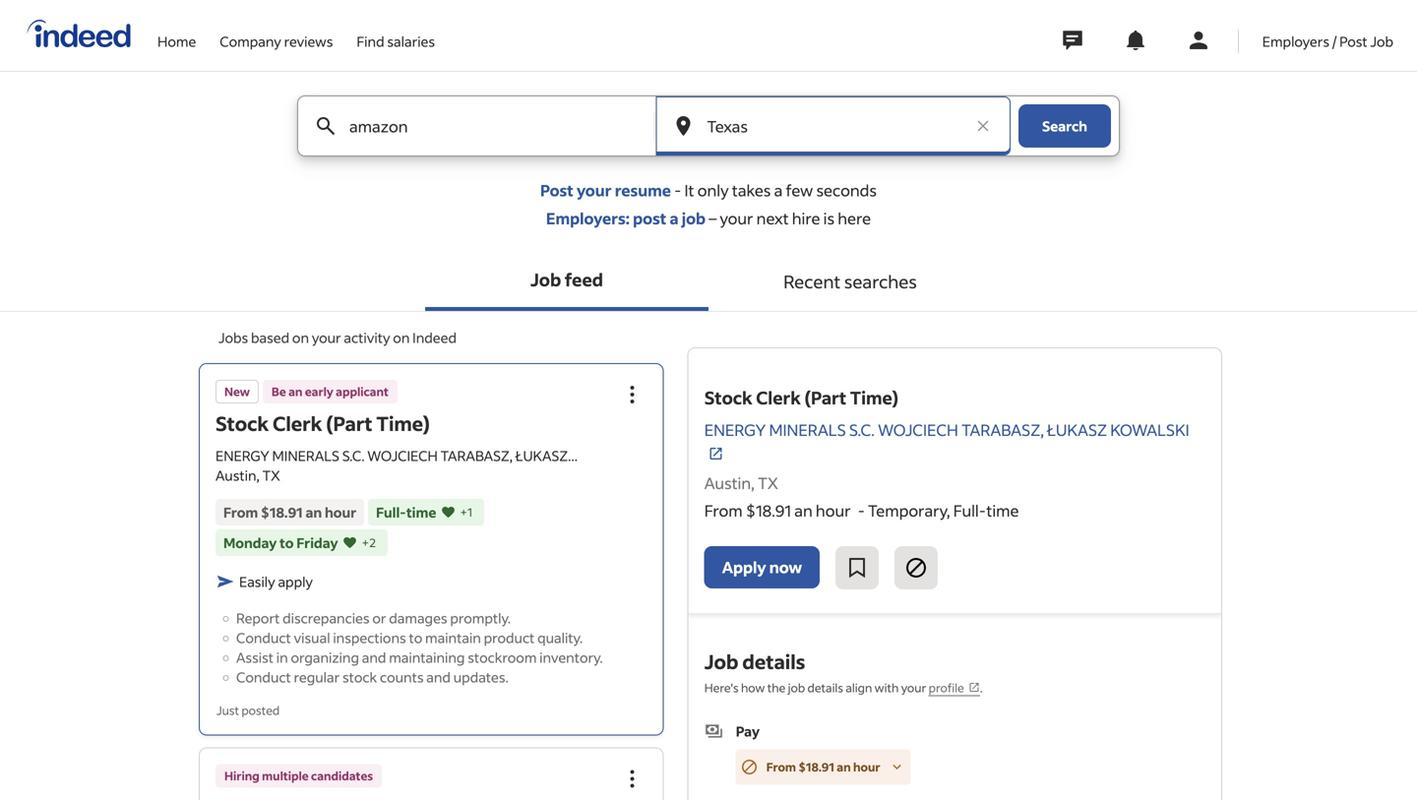 Task type: locate. For each thing, give the bounding box(es) containing it.
an
[[288, 384, 303, 399], [794, 500, 813, 521], [306, 503, 322, 521], [837, 759, 851, 774]]

energy inside energy minerals s.c. wojciech tarabasz, łukasz... austin, tx
[[216, 447, 269, 465]]

1 vertical spatial conduct
[[236, 668, 291, 686]]

on left indeed
[[393, 329, 410, 346]]

clerk down be
[[273, 410, 322, 436]]

0 horizontal spatial stock clerk (part time)
[[216, 410, 430, 436]]

tab list containing job feed
[[0, 252, 1417, 312]]

applicant
[[336, 384, 389, 399]]

0 horizontal spatial time)
[[376, 410, 430, 436]]

wojciech for łukasz
[[878, 420, 958, 440]]

and down maintaining
[[426, 668, 451, 686]]

1 vertical spatial -
[[858, 500, 865, 521]]

from $18.91 an hour up monday to friday
[[223, 503, 356, 521]]

resume
[[615, 180, 671, 200]]

1 vertical spatial (part
[[326, 410, 372, 436]]

1 vertical spatial wojciech
[[367, 447, 438, 465]]

job feed button
[[425, 252, 709, 311]]

0 vertical spatial clerk
[[756, 386, 801, 409]]

1 horizontal spatial and
[[426, 668, 451, 686]]

account image
[[1187, 29, 1210, 52]]

2 horizontal spatial $18.91
[[798, 759, 834, 774]]

+
[[460, 504, 467, 520], [362, 535, 369, 550]]

1 horizontal spatial (part
[[804, 386, 847, 409]]

in
[[276, 649, 288, 666]]

1 horizontal spatial job
[[704, 649, 738, 674]]

matches your preference image
[[440, 502, 456, 522], [342, 533, 358, 553]]

1 horizontal spatial from $18.91 an hour
[[766, 759, 880, 774]]

0 horizontal spatial from $18.91 an hour
[[223, 503, 356, 521]]

austin,
[[216, 466, 260, 484], [704, 473, 755, 493]]

1 vertical spatial job
[[530, 268, 561, 291]]

to inside report discrepancies or damages promptly. conduct visual inspections to maintain product quality. assist in organizing and maintaining stockroom inventory. conduct regular stock counts and updates.
[[409, 629, 422, 647]]

1 vertical spatial s.c.
[[342, 447, 365, 465]]

1 vertical spatial details
[[808, 680, 843, 695]]

and
[[362, 649, 386, 666], [426, 668, 451, 686]]

job
[[682, 208, 706, 228], [788, 680, 805, 695]]

matches your preference image left + 2
[[342, 533, 358, 553]]

matches your preference image for monday to friday
[[342, 533, 358, 553]]

0 horizontal spatial on
[[292, 329, 309, 346]]

visual
[[294, 629, 330, 647]]

be
[[272, 384, 286, 399]]

0 vertical spatial post
[[1340, 32, 1368, 50]]

0 vertical spatial matches your preference image
[[440, 502, 456, 522]]

łukasz
[[1047, 420, 1107, 440]]

clerk
[[756, 386, 801, 409], [273, 410, 322, 436]]

stock clerk (part time) button
[[216, 410, 430, 436]]

stock down new
[[216, 410, 269, 436]]

2 horizontal spatial hour
[[853, 759, 880, 774]]

tarabasz, for łukasz
[[962, 420, 1044, 440]]

1 vertical spatial from $18.91 an hour
[[766, 759, 880, 774]]

maintaining
[[389, 649, 465, 666]]

1 vertical spatial +
[[362, 535, 369, 550]]

1 horizontal spatial on
[[393, 329, 410, 346]]

0 vertical spatial job
[[682, 208, 706, 228]]

0 horizontal spatial s.c.
[[342, 447, 365, 465]]

0 horizontal spatial to
[[280, 534, 294, 552]]

1 horizontal spatial post
[[1340, 32, 1368, 50]]

0 vertical spatial (part
[[804, 386, 847, 409]]

from right matching qualification image
[[766, 759, 796, 774]]

and down "inspections"
[[362, 649, 386, 666]]

minerals up austin, tx
[[769, 420, 846, 440]]

$18.91 up monday to friday
[[261, 503, 303, 521]]

0 horizontal spatial and
[[362, 649, 386, 666]]

just
[[217, 703, 239, 718]]

minerals down stock clerk (part time) button in the bottom of the page
[[272, 447, 339, 465]]

2 vertical spatial job
[[704, 649, 738, 674]]

employers: post a job
[[546, 208, 706, 228]]

austin, up apply
[[704, 473, 755, 493]]

0 horizontal spatial stock
[[216, 410, 269, 436]]

0 vertical spatial +
[[460, 504, 467, 520]]

1 vertical spatial clerk
[[273, 410, 322, 436]]

energy
[[704, 420, 766, 440], [216, 447, 269, 465]]

1 horizontal spatial from
[[704, 500, 743, 521]]

0 horizontal spatial +
[[362, 535, 369, 550]]

+ for monday to friday
[[362, 535, 369, 550]]

1 horizontal spatial tx
[[758, 473, 778, 493]]

2 conduct from the top
[[236, 668, 291, 686]]

notifications unread count 0 image
[[1124, 29, 1147, 52]]

stock clerk (part time)
[[704, 386, 899, 409], [216, 410, 430, 436]]

1 horizontal spatial +
[[460, 504, 467, 520]]

+ 2
[[362, 535, 376, 550]]

energy minerals s.c. wojciech tarabasz, łukasz... austin, tx
[[216, 447, 578, 484]]

job right /
[[1370, 32, 1394, 50]]

tarabasz, inside energy minerals s.c. wojciech tarabasz, łukasz... austin, tx
[[441, 447, 513, 465]]

from down austin, tx
[[704, 500, 743, 521]]

post right /
[[1340, 32, 1368, 50]]

hour inside button
[[853, 759, 880, 774]]

find salaries
[[357, 32, 435, 50]]

0 horizontal spatial clerk
[[273, 410, 322, 436]]

energy down new
[[216, 447, 269, 465]]

$18.91 down austin, tx
[[746, 500, 791, 521]]

0 horizontal spatial job
[[682, 208, 706, 228]]

$18.91 right matching qualification image
[[798, 759, 834, 774]]

details up the
[[742, 649, 805, 674]]

- left temporary,
[[858, 500, 865, 521]]

0 horizontal spatial details
[[742, 649, 805, 674]]

job for the
[[788, 680, 805, 695]]

wojciech up full-time
[[367, 447, 438, 465]]

full-
[[953, 500, 986, 521], [376, 503, 406, 521]]

1 vertical spatial stock clerk (part time)
[[216, 410, 430, 436]]

recent searches button
[[709, 252, 992, 311]]

job right the
[[788, 680, 805, 695]]

tarabasz, inside energy minerals s.c. wojciech tarabasz, łukasz kowalski link
[[962, 420, 1044, 440]]

your
[[577, 180, 612, 200], [720, 208, 753, 228], [312, 329, 341, 346], [901, 680, 926, 695]]

1 horizontal spatial energy
[[704, 420, 766, 440]]

posted
[[241, 703, 280, 718]]

0 vertical spatial energy
[[704, 420, 766, 440]]

1 horizontal spatial minerals
[[769, 420, 846, 440]]

0 horizontal spatial from
[[223, 503, 258, 521]]

0 vertical spatial wojciech
[[878, 420, 958, 440]]

minerals for energy minerals s.c. wojciech tarabasz, łukasz kowalski
[[769, 420, 846, 440]]

here
[[838, 208, 871, 228]]

regular
[[294, 668, 340, 686]]

based
[[251, 329, 289, 346]]

1 horizontal spatial time
[[986, 500, 1019, 521]]

tarabasz, up "1"
[[441, 447, 513, 465]]

Edit location text field
[[703, 96, 963, 155]]

1 vertical spatial energy
[[216, 447, 269, 465]]

1 vertical spatial time)
[[376, 410, 430, 436]]

0 vertical spatial details
[[742, 649, 805, 674]]

s.c.
[[849, 420, 875, 440], [342, 447, 365, 465]]

job feed
[[530, 268, 603, 291]]

wojciech for łukasz...
[[367, 447, 438, 465]]

0 horizontal spatial a
[[670, 208, 679, 228]]

s.c. inside energy minerals s.c. wojciech tarabasz, łukasz... austin, tx
[[342, 447, 365, 465]]

to down damages
[[409, 629, 422, 647]]

full- down energy minerals s.c. wojciech tarabasz, łukasz... austin, tx
[[376, 503, 406, 521]]

1 horizontal spatial stock
[[704, 386, 752, 409]]

1 vertical spatial tarabasz,
[[441, 447, 513, 465]]

s.c. for energy minerals s.c. wojciech tarabasz, łukasz... austin, tx
[[342, 447, 365, 465]]

employers:
[[546, 208, 630, 228]]

job actions for part time volunteer coordinator friday, sat & sun is collapsed image
[[621, 767, 644, 791]]

1 vertical spatial a
[[670, 208, 679, 228]]

0 horizontal spatial matches your preference image
[[342, 533, 358, 553]]

0 horizontal spatial (part
[[326, 410, 372, 436]]

0 vertical spatial conduct
[[236, 629, 291, 647]]

report
[[236, 609, 280, 627]]

+ right full-time
[[460, 504, 467, 520]]

1 vertical spatial minerals
[[272, 447, 339, 465]]

hour up save this job icon
[[816, 500, 851, 521]]

job up here's on the bottom
[[704, 649, 738, 674]]

1 horizontal spatial a
[[774, 180, 783, 200]]

tab list
[[0, 252, 1417, 312]]

time) up energy minerals s.c. wojciech tarabasz, łukasz... austin, tx
[[376, 410, 430, 436]]

1 vertical spatial stock
[[216, 410, 269, 436]]

1 horizontal spatial to
[[409, 629, 422, 647]]

tx up monday to friday
[[262, 466, 280, 484]]

an left matching qualification icon on the bottom right of the page
[[837, 759, 851, 774]]

a left few
[[774, 180, 783, 200]]

minerals
[[769, 420, 846, 440], [272, 447, 339, 465]]

1 horizontal spatial job
[[788, 680, 805, 695]]

from $18.91 an hour
[[223, 503, 356, 521], [766, 759, 880, 774]]

(part
[[804, 386, 847, 409], [326, 410, 372, 436]]

it
[[684, 180, 694, 200]]

kowalski
[[1110, 420, 1190, 440]]

a
[[774, 180, 783, 200], [670, 208, 679, 228]]

now
[[769, 557, 802, 577]]

0 vertical spatial s.c.
[[849, 420, 875, 440]]

from up monday
[[223, 503, 258, 521]]

home
[[157, 32, 196, 50]]

messages unread count 0 image
[[1060, 21, 1085, 60]]

0 vertical spatial job
[[1370, 32, 1394, 50]]

matching qualification image
[[888, 758, 906, 776]]

0 horizontal spatial energy
[[216, 447, 269, 465]]

0 horizontal spatial full-
[[376, 503, 406, 521]]

stock
[[704, 386, 752, 409], [216, 410, 269, 436]]

0 horizontal spatial tx
[[262, 466, 280, 484]]

clerk up austin, tx
[[756, 386, 801, 409]]

hour left matching qualification icon on the bottom right of the page
[[853, 759, 880, 774]]

time left + 1 on the left
[[406, 503, 436, 521]]

austin, up monday
[[216, 466, 260, 484]]

conduct down assist
[[236, 668, 291, 686]]

1 horizontal spatial tarabasz,
[[962, 420, 1044, 440]]

energy minerals s.c. wojciech tarabasz, łukasz kowalski link
[[704, 418, 1198, 465]]

1 horizontal spatial s.c.
[[849, 420, 875, 440]]

job inside button
[[530, 268, 561, 291]]

stock up austin, tx
[[704, 386, 752, 409]]

1 horizontal spatial -
[[858, 500, 865, 521]]

matches your preference image left + 1 on the left
[[440, 502, 456, 522]]

0 horizontal spatial wojciech
[[367, 447, 438, 465]]

main content
[[0, 95, 1417, 800]]

1 horizontal spatial time)
[[850, 386, 899, 409]]

1 vertical spatial to
[[409, 629, 422, 647]]

to left friday
[[280, 534, 294, 552]]

tarabasz, for łukasz...
[[441, 447, 513, 465]]

full- right temporary,
[[953, 500, 986, 521]]

easily
[[239, 573, 275, 590]]

0 vertical spatial and
[[362, 649, 386, 666]]

apply now button
[[704, 546, 820, 589]]

0 vertical spatial time)
[[850, 386, 899, 409]]

activity
[[344, 329, 390, 346]]

- left it
[[674, 180, 681, 200]]

details left align
[[808, 680, 843, 695]]

s.c. down stock clerk (part time) button in the bottom of the page
[[342, 447, 365, 465]]

job
[[1370, 32, 1394, 50], [530, 268, 561, 291], [704, 649, 738, 674]]

from $18.91 an hour left matching qualification icon on the bottom right of the page
[[766, 759, 880, 774]]

from
[[704, 500, 743, 521], [223, 503, 258, 521], [766, 759, 796, 774]]

assist
[[236, 649, 274, 666]]

your next hire is here
[[720, 208, 871, 228]]

tx up the apply now
[[758, 473, 778, 493]]

only
[[697, 180, 729, 200]]

clear location input image
[[973, 116, 993, 136]]

austin, inside energy minerals s.c. wojciech tarabasz, łukasz... austin, tx
[[216, 466, 260, 484]]

to
[[280, 534, 294, 552], [409, 629, 422, 647]]

+ for full-time
[[460, 504, 467, 520]]

energy up austin, tx
[[704, 420, 766, 440]]

wojciech inside energy minerals s.c. wojciech tarabasz, łukasz... austin, tx
[[367, 447, 438, 465]]

job left the 'feed'
[[530, 268, 561, 291]]

tarabasz, left łukasz
[[962, 420, 1044, 440]]

0 horizontal spatial austin,
[[216, 466, 260, 484]]

minerals inside energy minerals s.c. wojciech tarabasz, łukasz... austin, tx
[[272, 447, 339, 465]]

time) up energy minerals s.c. wojciech tarabasz, łukasz kowalski on the bottom
[[850, 386, 899, 409]]

your up employers:
[[577, 180, 612, 200]]

+ right friday
[[362, 535, 369, 550]]

details
[[742, 649, 805, 674], [808, 680, 843, 695]]

takes
[[732, 180, 771, 200]]

0 horizontal spatial minerals
[[272, 447, 339, 465]]

1 on from the left
[[292, 329, 309, 346]]

/
[[1332, 32, 1337, 50]]

a right post
[[670, 208, 679, 228]]

job down it
[[682, 208, 706, 228]]

your right with
[[901, 680, 926, 695]]

0 horizontal spatial time
[[406, 503, 436, 521]]

hour up friday
[[325, 503, 356, 521]]

on right based
[[292, 329, 309, 346]]

post
[[1340, 32, 1368, 50], [540, 180, 574, 200]]

hour
[[816, 500, 851, 521], [325, 503, 356, 521], [853, 759, 880, 774]]

company reviews
[[220, 32, 333, 50]]

employers: post a job link
[[546, 208, 706, 228]]

0 vertical spatial to
[[280, 534, 294, 552]]

1 horizontal spatial matches your preference image
[[440, 502, 456, 522]]

s.c. up from $18.91 an hour - temporary, full-time in the bottom of the page
[[849, 420, 875, 440]]

1 horizontal spatial wojciech
[[878, 420, 958, 440]]

1 vertical spatial matches your preference image
[[342, 533, 358, 553]]

$18.91 inside button
[[798, 759, 834, 774]]

not interested image
[[905, 556, 928, 580]]

1 vertical spatial job
[[788, 680, 805, 695]]

0 vertical spatial stock
[[704, 386, 752, 409]]

employers / post job
[[1262, 32, 1394, 50]]

0 horizontal spatial $18.91
[[261, 503, 303, 521]]

1 vertical spatial post
[[540, 180, 574, 200]]

updates.
[[453, 668, 509, 686]]

0 horizontal spatial tarabasz,
[[441, 447, 513, 465]]

time down energy minerals s.c. wojciech tarabasz, łukasz kowalski link
[[986, 500, 1019, 521]]

0 vertical spatial -
[[674, 180, 681, 200]]

time
[[986, 500, 1019, 521], [406, 503, 436, 521]]

post up employers:
[[540, 180, 574, 200]]

energy minerals s.c. wojciech tarabasz, łukasz kowalski
[[704, 420, 1190, 440]]

conduct down "report"
[[236, 629, 291, 647]]

find salaries link
[[357, 0, 435, 67]]

wojciech up temporary,
[[878, 420, 958, 440]]



Task type: vqa. For each thing, say whether or not it's contained in the screenshot.
resume
yes



Task type: describe. For each thing, give the bounding box(es) containing it.
recent searches
[[784, 270, 917, 293]]

s.c. for energy minerals s.c. wojciech tarabasz, łukasz kowalski
[[849, 420, 875, 440]]

search button
[[1019, 104, 1111, 148]]

search
[[1042, 117, 1087, 135]]

1
[[467, 504, 472, 520]]

search: Job title, keywords, or company text field
[[345, 96, 621, 155]]

profile
[[929, 680, 964, 695]]

from $18.91 an hour inside button
[[766, 759, 880, 774]]

1 horizontal spatial $18.91
[[746, 500, 791, 521]]

job details
[[704, 649, 805, 674]]

how
[[741, 680, 765, 695]]

matching qualification image
[[741, 758, 759, 776]]

an up friday
[[306, 503, 322, 521]]

align
[[846, 680, 872, 695]]

1 horizontal spatial hour
[[816, 500, 851, 521]]

here's
[[704, 680, 739, 695]]

damages
[[389, 609, 447, 627]]

be an early applicant
[[272, 384, 389, 399]]

1 horizontal spatial austin,
[[704, 473, 755, 493]]

main content containing stock clerk (part time)
[[0, 95, 1417, 800]]

jobs based on your activity on indeed
[[218, 329, 457, 346]]

employers / post job link
[[1262, 0, 1394, 67]]

job actions for stock clerk (part time) is collapsed image
[[621, 383, 644, 406]]

2 on from the left
[[393, 329, 410, 346]]

apply now
[[722, 557, 802, 577]]

łukasz...
[[516, 447, 578, 465]]

company
[[220, 32, 281, 50]]

job for job details
[[704, 649, 738, 674]]

multiple
[[262, 768, 309, 783]]

inventory.
[[539, 649, 603, 666]]

Search search field
[[281, 95, 1136, 180]]

hiring
[[224, 768, 260, 783]]

promptly.
[[450, 609, 511, 627]]

searches
[[844, 270, 917, 293]]

an right be
[[288, 384, 303, 399]]

report discrepancies or damages promptly. conduct visual inspections to maintain product quality. assist in organizing and maintaining stockroom inventory. conduct regular stock counts and updates.
[[236, 609, 603, 686]]

home link
[[157, 0, 196, 67]]

the
[[767, 680, 786, 695]]

full-time
[[376, 503, 436, 521]]

few
[[786, 180, 813, 200]]

indeed
[[413, 329, 457, 346]]

your left "activity"
[[312, 329, 341, 346]]

1 conduct from the top
[[236, 629, 291, 647]]

organizing
[[291, 649, 359, 666]]

quality.
[[537, 629, 583, 647]]

or
[[372, 609, 386, 627]]

jobs
[[218, 329, 248, 346]]

is
[[823, 208, 835, 228]]

1 horizontal spatial stock clerk (part time)
[[704, 386, 899, 409]]

1 horizontal spatial clerk
[[756, 386, 801, 409]]

maintain
[[425, 629, 481, 647]]

post
[[633, 208, 667, 228]]

just posted
[[217, 703, 280, 718]]

hiring multiple candidates
[[224, 768, 373, 783]]

an up 'now'
[[794, 500, 813, 521]]

counts
[[380, 668, 424, 686]]

–
[[706, 208, 720, 228]]

hire
[[792, 208, 820, 228]]

pay
[[736, 722, 760, 740]]

easily apply
[[239, 573, 313, 590]]

new
[[224, 384, 250, 399]]

+ 1
[[460, 504, 472, 520]]

friday
[[296, 534, 338, 552]]

inspections
[[333, 629, 406, 647]]

1 horizontal spatial full-
[[953, 500, 986, 521]]

discrepancies
[[283, 609, 370, 627]]

0 vertical spatial a
[[774, 180, 783, 200]]

monday to friday
[[223, 534, 338, 552]]

next
[[756, 208, 789, 228]]

seconds
[[816, 180, 877, 200]]

your down takes
[[720, 208, 753, 228]]

energy for energy minerals s.c. wojciech tarabasz, łukasz kowalski
[[704, 420, 766, 440]]

reviews
[[284, 32, 333, 50]]

.
[[980, 680, 983, 695]]

0 horizontal spatial post
[[540, 180, 574, 200]]

from $18.91 an hour button
[[736, 749, 911, 785]]

candidates
[[311, 768, 373, 783]]

from inside button
[[766, 759, 796, 774]]

early
[[305, 384, 333, 399]]

job for job feed
[[530, 268, 561, 291]]

minerals for energy minerals s.c. wojciech tarabasz, łukasz... austin, tx
[[272, 447, 339, 465]]

apply
[[722, 557, 766, 577]]

salaries
[[387, 32, 435, 50]]

0 horizontal spatial -
[[674, 180, 681, 200]]

stockroom
[[468, 649, 537, 666]]

from $18.91 an hour - temporary, full-time
[[704, 500, 1019, 521]]

post your resume - it only takes a few seconds
[[540, 180, 877, 200]]

stock
[[342, 668, 377, 686]]

post your resume link
[[540, 180, 671, 200]]

austin, tx
[[704, 473, 778, 493]]

company reviews link
[[220, 0, 333, 67]]

2
[[369, 535, 376, 550]]

tx inside energy minerals s.c. wojciech tarabasz, łukasz... austin, tx
[[262, 466, 280, 484]]

matches your preference image for full-time
[[440, 502, 456, 522]]

apply
[[278, 573, 313, 590]]

here's how the job details align with your
[[704, 680, 929, 695]]

product
[[484, 629, 535, 647]]

1 vertical spatial and
[[426, 668, 451, 686]]

job for a
[[682, 208, 706, 228]]

energy for energy minerals s.c. wojciech tarabasz, łukasz... austin, tx
[[216, 447, 269, 465]]

profile link
[[929, 680, 980, 696]]

an inside button
[[837, 759, 851, 774]]

find
[[357, 32, 384, 50]]

0 horizontal spatial hour
[[325, 503, 356, 521]]

save this job image
[[846, 556, 869, 580]]

temporary,
[[868, 500, 950, 521]]

0 vertical spatial from $18.91 an hour
[[223, 503, 356, 521]]



